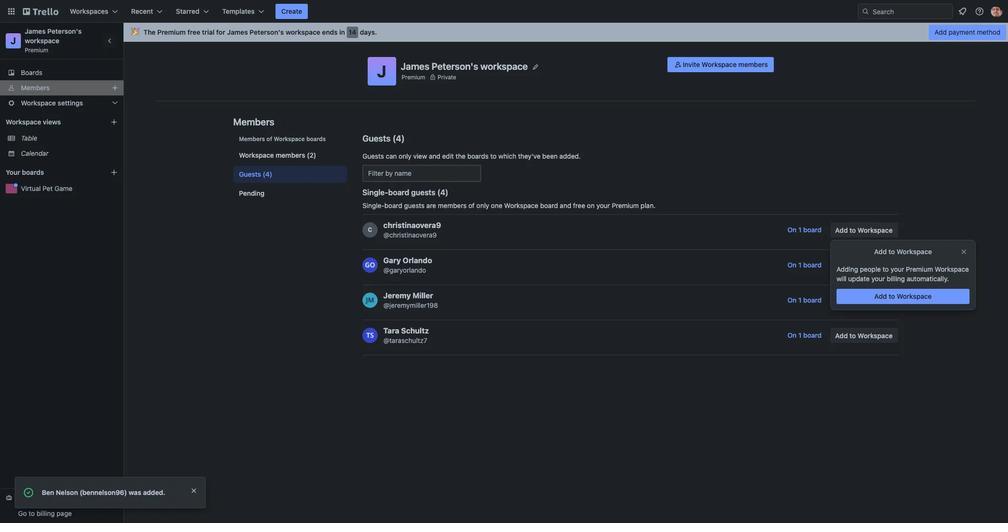 Task type: describe. For each thing, give the bounding box(es) containing it.
view
[[413, 152, 427, 160]]

plan.
[[641, 201, 656, 210]]

views
[[43, 118, 61, 126]]

templates
[[222, 7, 255, 15]]

automatically.
[[907, 275, 949, 283]]

pending
[[239, 189, 265, 197]]

they've
[[518, 152, 541, 160]]

1 vertical spatial guests
[[363, 152, 384, 160]]

0 horizontal spatial added.
[[143, 489, 165, 497]]

1 for christinaovera9
[[799, 226, 802, 234]]

virtual
[[21, 184, 41, 192]]

invite
[[683, 60, 700, 68]]

calendar
[[21, 149, 48, 157]]

members link
[[0, 80, 124, 96]]

workspace settings button
[[0, 96, 124, 111]]

update
[[849, 275, 870, 283]]

j for "j" link
[[11, 35, 16, 46]]

christinaovera9 @christinaovera9
[[383, 221, 441, 239]]

workspace for james peterson's workspace premium
[[25, 37, 59, 45]]

0 notifications image
[[957, 6, 968, 17]]

premium inside 14 days remaining in your premium free trial. go to billing page
[[18, 502, 45, 510]]

add to workspace link for gary orlando
[[831, 258, 899, 273]]

adding people to your premium workspace will update your billing automatically.
[[837, 265, 969, 283]]

ben nelson (bennelson96) was added.
[[42, 489, 165, 497]]

in inside 14 days remaining in your premium free trial. go to billing page
[[75, 494, 81, 502]]

(2)
[[307, 151, 316, 159]]

add to workspace for gary orlando
[[835, 261, 893, 269]]

j link
[[6, 33, 21, 48]]

trial.
[[61, 502, 74, 510]]

and inside single-board guests (4) single-board guests are members of only one workspace board and free on your premium plan.
[[560, 201, 571, 210]]

1 single- from the top
[[363, 188, 388, 197]]

sm image
[[674, 60, 683, 69]]

on 1 board link for tara schultz
[[782, 328, 827, 343]]

ends
[[322, 28, 338, 36]]

0 vertical spatial guests
[[411, 188, 436, 197]]

was
[[129, 489, 141, 497]]

@christinaovera9
[[383, 231, 437, 239]]

nelson
[[56, 489, 78, 497]]

jeremy miller @jeremymiller198
[[383, 291, 438, 309]]

people
[[860, 265, 881, 273]]

(4) inside single-board guests (4) single-board guests are members of only one workspace board and free on your premium plan.
[[437, 188, 448, 197]]

members inside invite workspace members button
[[739, 60, 768, 68]]

billing inside adding people to your premium workspace will update your billing automatically.
[[887, 275, 905, 283]]

add to workspace for tara schultz
[[835, 332, 893, 340]]

@garyorlando
[[383, 266, 426, 274]]

of inside single-board guests (4) single-board guests are members of only one workspace board and free on your premium plan.
[[469, 201, 475, 210]]

premium right the 'j' button
[[402, 73, 425, 81]]

0 vertical spatial workspace
[[286, 28, 320, 36]]

1 for tara schultz
[[799, 331, 802, 339]]

create a view image
[[110, 118, 118, 126]]

create
[[281, 7, 302, 15]]

are
[[427, 201, 436, 210]]

james inside banner
[[227, 28, 248, 36]]

your inside single-board guests (4) single-board guests are members of only one workspace board and free on your premium plan.
[[597, 201, 610, 210]]

add board image
[[110, 169, 118, 176]]

james peterson's workspace link
[[25, 27, 83, 45]]

dismiss flag image
[[190, 487, 198, 495]]

boards
[[21, 68, 42, 77]]

guests for (4)
[[239, 170, 261, 178]]

one
[[491, 201, 503, 210]]

schultz
[[401, 326, 429, 335]]

add to workspace link for christinaovera9
[[831, 222, 899, 238]]

add to workspace link for jeremy miller
[[831, 293, 899, 308]]

@jeremymiller198
[[383, 301, 438, 309]]

ben
[[42, 489, 54, 497]]

workspace members
[[239, 151, 305, 159]]

add payment method
[[935, 28, 1001, 36]]

invite workspace members
[[683, 60, 768, 68]]

workspace inside adding people to your premium workspace will update your billing automatically.
[[935, 265, 969, 273]]

adding
[[837, 265, 859, 273]]

tara schultz @taraschultz7
[[383, 326, 429, 345]]

2 single- from the top
[[363, 201, 385, 210]]

your
[[6, 168, 20, 176]]

starred
[[176, 7, 199, 15]]

game
[[55, 184, 72, 192]]

christinaovera9
[[383, 221, 441, 230]]

payment
[[949, 28, 975, 36]]

your boards with 1 items element
[[6, 167, 96, 178]]

remaining
[[43, 494, 73, 502]]

page
[[57, 509, 72, 517]]

1 horizontal spatial peterson's
[[250, 28, 284, 36]]

been
[[543, 152, 558, 160]]

open information menu image
[[975, 7, 985, 16]]

james for james peterson's workspace
[[401, 61, 430, 72]]

(
[[393, 134, 396, 144]]

go to billing page link
[[18, 509, 72, 517]]

add payment method link
[[929, 25, 1006, 40]]

recent
[[131, 7, 153, 15]]

trial
[[202, 28, 215, 36]]

Search field
[[870, 4, 953, 19]]

on for christinaovera9
[[788, 226, 797, 234]]

confetti image
[[131, 28, 140, 36]]

only inside single-board guests (4) single-board guests are members of only one workspace board and free on your premium plan.
[[477, 201, 489, 210]]

gary orlando @garyorlando
[[383, 256, 432, 274]]

private
[[438, 73, 456, 81]]

(bennelson96)
[[80, 489, 127, 497]]

2 vertical spatial members
[[239, 135, 265, 143]]

on 1 board link for gary orlando
[[782, 258, 827, 273]]

on 1 board for gary orlando
[[788, 261, 822, 269]]

workspace views
[[6, 118, 61, 126]]

boards link
[[0, 65, 124, 80]]

workspace settings
[[21, 99, 83, 107]]

members inside single-board guests (4) single-board guests are members of only one workspace board and free on your premium plan.
[[438, 201, 467, 210]]

1 horizontal spatial 14
[[349, 28, 356, 36]]

jeremy
[[383, 291, 411, 300]]

premium inside single-board guests (4) single-board guests are members of only one workspace board and free on your premium plan.
[[612, 201, 639, 210]]

free inside 14 days remaining in your premium free trial. go to billing page
[[47, 502, 59, 510]]

add to workspace for christinaovera9
[[835, 226, 893, 234]]

( 4 )
[[393, 134, 405, 144]]

recent button
[[125, 4, 168, 19]]

billing inside 14 days remaining in your premium free trial. go to billing page
[[37, 509, 55, 517]]

guests for (
[[363, 134, 391, 144]]

workspaces
[[70, 7, 108, 15]]

🎉 the premium free trial for james peterson's workspace ends in 14 days.
[[131, 28, 377, 36]]

premium inside james peterson's workspace premium
[[25, 47, 48, 54]]

workspace inside workspace settings dropdown button
[[21, 99, 56, 107]]

the
[[144, 28, 156, 36]]

which
[[499, 152, 517, 160]]

4
[[396, 134, 402, 144]]

settings
[[58, 99, 83, 107]]

14 inside 14 days remaining in your premium free trial. go to billing page
[[18, 494, 25, 502]]



Task type: vqa. For each thing, say whether or not it's contained in the screenshot.
the Trello logo
no



Task type: locate. For each thing, give the bounding box(es) containing it.
2 horizontal spatial free
[[573, 201, 585, 210]]

2 add to workspace link from the top
[[831, 258, 899, 273]]

guests left the can
[[363, 152, 384, 160]]

1 on 1 board from the top
[[788, 226, 822, 234]]

virtual pet game
[[21, 184, 72, 192]]

james right the 'j' button
[[401, 61, 430, 72]]

1 vertical spatial (4)
[[437, 188, 448, 197]]

free down the ben
[[47, 502, 59, 510]]

0 vertical spatial 14
[[349, 28, 356, 36]]

0 vertical spatial and
[[429, 152, 441, 160]]

4 on 1 board from the top
[[788, 331, 822, 339]]

primary element
[[0, 0, 1008, 23]]

banner
[[124, 23, 1008, 42]]

added. right was
[[143, 489, 165, 497]]

table link
[[21, 134, 118, 143]]

billing up add to workspace button
[[887, 275, 905, 283]]

james peterson (jamespeterson93) image
[[991, 6, 1003, 17]]

1 vertical spatial workspace
[[25, 37, 59, 45]]

)
[[402, 134, 405, 144]]

members up workspace members
[[239, 135, 265, 143]]

premium
[[157, 28, 186, 36], [25, 47, 48, 54], [402, 73, 425, 81], [612, 201, 639, 210], [906, 265, 933, 273], [18, 502, 45, 510]]

4 add to workspace link from the top
[[831, 328, 899, 343]]

boards up (2)
[[306, 135, 326, 143]]

0 vertical spatial j
[[11, 35, 16, 46]]

0 horizontal spatial (4)
[[263, 170, 272, 178]]

back to home image
[[23, 4, 58, 19]]

2 horizontal spatial members
[[739, 60, 768, 68]]

your right on
[[597, 201, 610, 210]]

j for the 'j' button
[[377, 61, 387, 81]]

14
[[349, 28, 356, 36], [18, 494, 25, 502]]

1 vertical spatial single-
[[363, 201, 385, 210]]

c
[[368, 226, 372, 233]]

free left on
[[573, 201, 585, 210]]

0 horizontal spatial james
[[25, 27, 46, 35]]

guests left are
[[404, 201, 425, 210]]

pet
[[43, 184, 53, 192]]

0 horizontal spatial billing
[[37, 509, 55, 517]]

only left one
[[477, 201, 489, 210]]

1 vertical spatial in
[[75, 494, 81, 502]]

peterson's down back to home image
[[47, 27, 82, 35]]

j left james peterson's workspace premium
[[11, 35, 16, 46]]

0 horizontal spatial of
[[267, 135, 272, 143]]

peterson's up private on the top of page
[[432, 61, 478, 72]]

1 vertical spatial of
[[469, 201, 475, 210]]

banner containing 🎉
[[124, 23, 1008, 42]]

1 vertical spatial members
[[276, 151, 305, 159]]

guests can only view and edit the boards to which they've been added.
[[363, 152, 581, 160]]

0 vertical spatial free
[[188, 28, 200, 36]]

3 on 1 board link from the top
[[782, 293, 827, 308]]

guests up "pending"
[[239, 170, 261, 178]]

peterson's
[[47, 27, 82, 35], [250, 28, 284, 36], [432, 61, 478, 72]]

0 vertical spatial single-
[[363, 188, 388, 197]]

and
[[429, 152, 441, 160], [560, 201, 571, 210]]

invite workspace members button
[[668, 57, 774, 72]]

guests up are
[[411, 188, 436, 197]]

members down boards
[[21, 84, 50, 92]]

your boards
[[6, 168, 44, 176]]

james peterson's workspace
[[401, 61, 528, 72]]

0 horizontal spatial members
[[276, 151, 305, 159]]

3 1 from the top
[[799, 296, 802, 304]]

days
[[27, 494, 41, 502]]

on
[[788, 226, 797, 234], [788, 261, 797, 269], [788, 296, 797, 304], [788, 331, 797, 339]]

1 horizontal spatial and
[[560, 201, 571, 210]]

for
[[216, 28, 225, 36]]

billing left page
[[37, 509, 55, 517]]

2 vertical spatial workspace
[[481, 61, 528, 72]]

workspace
[[286, 28, 320, 36], [25, 37, 59, 45], [481, 61, 528, 72]]

on for tara schultz
[[788, 331, 797, 339]]

2 horizontal spatial workspace
[[481, 61, 528, 72]]

edit
[[442, 152, 454, 160]]

to inside 14 days remaining in your premium free trial. go to billing page
[[29, 509, 35, 517]]

1 vertical spatial added.
[[143, 489, 165, 497]]

free left trial
[[188, 28, 200, 36]]

1 vertical spatial 14
[[18, 494, 25, 502]]

in right the trial. at left
[[75, 494, 81, 502]]

3 add to workspace link from the top
[[831, 293, 899, 308]]

1 on 1 board link from the top
[[782, 222, 827, 238]]

0 vertical spatial only
[[399, 152, 412, 160]]

add to workspace button
[[837, 289, 970, 304]]

peterson's down templates dropdown button on the top of page
[[250, 28, 284, 36]]

0 vertical spatial guests
[[363, 134, 391, 144]]

workspace navigation collapse icon image
[[104, 34, 117, 48]]

method
[[977, 28, 1001, 36]]

templates button
[[217, 4, 270, 19]]

2 horizontal spatial boards
[[467, 152, 489, 160]]

2 on from the top
[[788, 261, 797, 269]]

in
[[339, 28, 345, 36], [75, 494, 81, 502]]

1 vertical spatial j
[[377, 61, 387, 81]]

and left edit
[[429, 152, 441, 160]]

of left one
[[469, 201, 475, 210]]

4 on 1 board link from the top
[[782, 328, 827, 343]]

2 vertical spatial boards
[[22, 168, 44, 176]]

1 vertical spatial boards
[[467, 152, 489, 160]]

only
[[399, 152, 412, 160], [477, 201, 489, 210]]

members
[[21, 84, 50, 92], [233, 116, 274, 127], [239, 135, 265, 143]]

1 horizontal spatial billing
[[887, 275, 905, 283]]

table
[[21, 134, 37, 142]]

0 horizontal spatial workspace
[[25, 37, 59, 45]]

1 horizontal spatial j
[[377, 61, 387, 81]]

add inside button
[[875, 292, 887, 300]]

in right ends
[[339, 28, 345, 36]]

james
[[25, 27, 46, 35], [227, 28, 248, 36], [401, 61, 430, 72]]

0 vertical spatial members
[[739, 60, 768, 68]]

boards
[[306, 135, 326, 143], [467, 152, 489, 160], [22, 168, 44, 176]]

1 vertical spatial and
[[560, 201, 571, 210]]

to inside button
[[889, 292, 895, 300]]

workspace inside invite workspace members button
[[702, 60, 737, 68]]

on 1 board link for jeremy miller
[[782, 293, 827, 308]]

workspace inside single-board guests (4) single-board guests are members of only one workspace board and free on your premium plan.
[[504, 201, 539, 210]]

1 horizontal spatial workspace
[[286, 28, 320, 36]]

workspace for james peterson's workspace
[[481, 61, 528, 72]]

of up workspace members
[[267, 135, 272, 143]]

2 horizontal spatial peterson's
[[432, 61, 478, 72]]

1 horizontal spatial james
[[227, 28, 248, 36]]

go
[[18, 509, 27, 517]]

0 vertical spatial (4)
[[263, 170, 272, 178]]

add to workspace link
[[831, 222, 899, 238], [831, 258, 899, 273], [831, 293, 899, 308], [831, 328, 899, 343]]

(4) down workspace members
[[263, 170, 272, 178]]

workspaces button
[[64, 4, 124, 19]]

pending link
[[233, 185, 347, 202]]

orlando
[[403, 256, 432, 265]]

1 for gary orlando
[[799, 261, 802, 269]]

boards inside "your boards with 1 items" element
[[22, 168, 44, 176]]

4 1 from the top
[[799, 331, 802, 339]]

members up 'members of workspace boards'
[[233, 116, 274, 127]]

1 vertical spatial guests
[[404, 201, 425, 210]]

your down people
[[872, 275, 885, 283]]

added. right been
[[560, 152, 581, 160]]

1
[[799, 226, 802, 234], [799, 261, 802, 269], [799, 296, 802, 304], [799, 331, 802, 339]]

1 horizontal spatial added.
[[560, 152, 581, 160]]

on 1 board for jeremy miller
[[788, 296, 822, 304]]

your inside 14 days remaining in your premium free trial. go to billing page
[[82, 494, 96, 502]]

search image
[[862, 8, 870, 15]]

and left on
[[560, 201, 571, 210]]

1 vertical spatial only
[[477, 201, 489, 210]]

guests
[[411, 188, 436, 197], [404, 201, 425, 210]]

peterson's for james peterson's workspace
[[432, 61, 478, 72]]

on 1 board link
[[782, 222, 827, 238], [782, 258, 827, 273], [782, 293, 827, 308], [782, 328, 827, 343]]

james peterson's workspace premium
[[25, 27, 83, 54]]

billing
[[887, 275, 905, 283], [37, 509, 55, 517]]

1 horizontal spatial members
[[438, 201, 467, 210]]

james down back to home image
[[25, 27, 46, 35]]

on
[[587, 201, 595, 210]]

🎉
[[131, 28, 140, 36]]

j inside button
[[377, 61, 387, 81]]

days.
[[360, 28, 377, 36]]

on for gary orlando
[[788, 261, 797, 269]]

on for jeremy miller
[[788, 296, 797, 304]]

premium down "james peterson's workspace" link
[[25, 47, 48, 54]]

your right the trial. at left
[[82, 494, 96, 502]]

add to workspace for jeremy miller
[[835, 297, 893, 305]]

1 1 from the top
[[799, 226, 802, 234]]

on 1 board link for christinaovera9
[[782, 222, 827, 238]]

1 vertical spatial members
[[233, 116, 274, 127]]

create button
[[276, 4, 308, 19]]

0 horizontal spatial in
[[75, 494, 81, 502]]

14 days remaining in your premium free trial. go to billing page
[[18, 494, 96, 517]]

1 for jeremy miller
[[799, 296, 802, 304]]

on 1 board for christinaovera9
[[788, 226, 822, 234]]

guests left (
[[363, 134, 391, 144]]

0 horizontal spatial free
[[47, 502, 59, 510]]

workspace inside add to workspace button
[[897, 292, 932, 300]]

0 horizontal spatial boards
[[22, 168, 44, 176]]

will
[[837, 275, 847, 283]]

1 add to workspace link from the top
[[831, 222, 899, 238]]

14 left days
[[18, 494, 25, 502]]

0 horizontal spatial peterson's
[[47, 27, 82, 35]]

j button
[[368, 57, 396, 86]]

1 horizontal spatial only
[[477, 201, 489, 210]]

james inside james peterson's workspace premium
[[25, 27, 46, 35]]

1 horizontal spatial boards
[[306, 135, 326, 143]]

members of workspace boards
[[239, 135, 326, 143]]

2 1 from the top
[[799, 261, 802, 269]]

0 vertical spatial in
[[339, 28, 345, 36]]

j down days.
[[377, 61, 387, 81]]

james right for
[[227, 28, 248, 36]]

2 on 1 board link from the top
[[782, 258, 827, 273]]

(4) down filter by name 'text field'
[[437, 188, 448, 197]]

boards right the
[[467, 152, 489, 160]]

to inside adding people to your premium workspace will update your billing automatically.
[[883, 265, 889, 273]]

boards up virtual
[[22, 168, 44, 176]]

premium up automatically.
[[906, 265, 933, 273]]

3 on 1 board from the top
[[788, 296, 822, 304]]

2 on 1 board from the top
[[788, 261, 822, 269]]

miller
[[413, 291, 433, 300]]

j
[[11, 35, 16, 46], [377, 61, 387, 81]]

1 on from the top
[[788, 226, 797, 234]]

0 vertical spatial members
[[21, 84, 50, 92]]

Filter by name text field
[[363, 165, 481, 182]]

1 horizontal spatial of
[[469, 201, 475, 210]]

0 vertical spatial of
[[267, 135, 272, 143]]

gary
[[383, 256, 401, 265]]

@taraschultz7
[[383, 336, 427, 345]]

starred button
[[170, 4, 215, 19]]

free inside single-board guests (4) single-board guests are members of only one workspace board and free on your premium plan.
[[573, 201, 585, 210]]

0 vertical spatial boards
[[306, 135, 326, 143]]

add to workspace inside button
[[875, 292, 932, 300]]

your right people
[[891, 265, 905, 273]]

to
[[491, 152, 497, 160], [850, 226, 856, 234], [889, 248, 895, 256], [850, 261, 856, 269], [883, 265, 889, 273], [889, 292, 895, 300], [850, 297, 856, 305], [850, 332, 856, 340], [29, 509, 35, 517]]

virtual pet game link
[[21, 184, 118, 193]]

add to workspace
[[835, 226, 893, 234], [874, 248, 932, 256], [835, 261, 893, 269], [875, 292, 932, 300], [835, 297, 893, 305], [835, 332, 893, 340]]

on 1 board for tara schultz
[[788, 331, 822, 339]]

james for james peterson's workspace premium
[[25, 27, 46, 35]]

0 horizontal spatial only
[[399, 152, 412, 160]]

free
[[188, 28, 200, 36], [573, 201, 585, 210], [47, 502, 59, 510]]

1 vertical spatial billing
[[37, 509, 55, 517]]

can
[[386, 152, 397, 160]]

workspace
[[702, 60, 737, 68], [21, 99, 56, 107], [6, 118, 41, 126], [274, 135, 305, 143], [239, 151, 274, 159], [504, 201, 539, 210], [858, 226, 893, 234], [897, 248, 932, 256], [858, 261, 893, 269], [935, 265, 969, 273], [897, 292, 932, 300], [858, 297, 893, 305], [858, 332, 893, 340]]

1 horizontal spatial (4)
[[437, 188, 448, 197]]

2 vertical spatial free
[[47, 502, 59, 510]]

single-
[[363, 188, 388, 197], [363, 201, 385, 210]]

premium right the
[[157, 28, 186, 36]]

2 vertical spatial members
[[438, 201, 467, 210]]

calendar link
[[21, 149, 118, 158]]

peterson's for james peterson's workspace premium
[[47, 27, 82, 35]]

peterson's inside james peterson's workspace premium
[[47, 27, 82, 35]]

premium left plan.
[[612, 201, 639, 210]]

only right the can
[[399, 152, 412, 160]]

0 horizontal spatial j
[[11, 35, 16, 46]]

2 horizontal spatial james
[[401, 61, 430, 72]]

1 vertical spatial free
[[573, 201, 585, 210]]

1 horizontal spatial in
[[339, 28, 345, 36]]

3 on from the top
[[788, 296, 797, 304]]

board
[[388, 188, 409, 197], [385, 201, 402, 210], [540, 201, 558, 210], [803, 226, 822, 234], [803, 261, 822, 269], [803, 296, 822, 304], [803, 331, 822, 339]]

2 vertical spatial guests
[[239, 170, 261, 178]]

add to workspace link for tara schultz
[[831, 328, 899, 343]]

1 horizontal spatial free
[[188, 28, 200, 36]]

workspace inside james peterson's workspace premium
[[25, 37, 59, 45]]

0 vertical spatial added.
[[560, 152, 581, 160]]

premium down the ben
[[18, 502, 45, 510]]

14 left days.
[[349, 28, 356, 36]]

4 on from the top
[[788, 331, 797, 339]]

0 horizontal spatial and
[[429, 152, 441, 160]]

0 vertical spatial billing
[[887, 275, 905, 283]]

premium inside adding people to your premium workspace will update your billing automatically.
[[906, 265, 933, 273]]

on 1 board
[[788, 226, 822, 234], [788, 261, 822, 269], [788, 296, 822, 304], [788, 331, 822, 339]]

single-board guests (4) single-board guests are members of only one workspace board and free on your premium plan.
[[363, 188, 656, 210]]

0 horizontal spatial 14
[[18, 494, 25, 502]]



